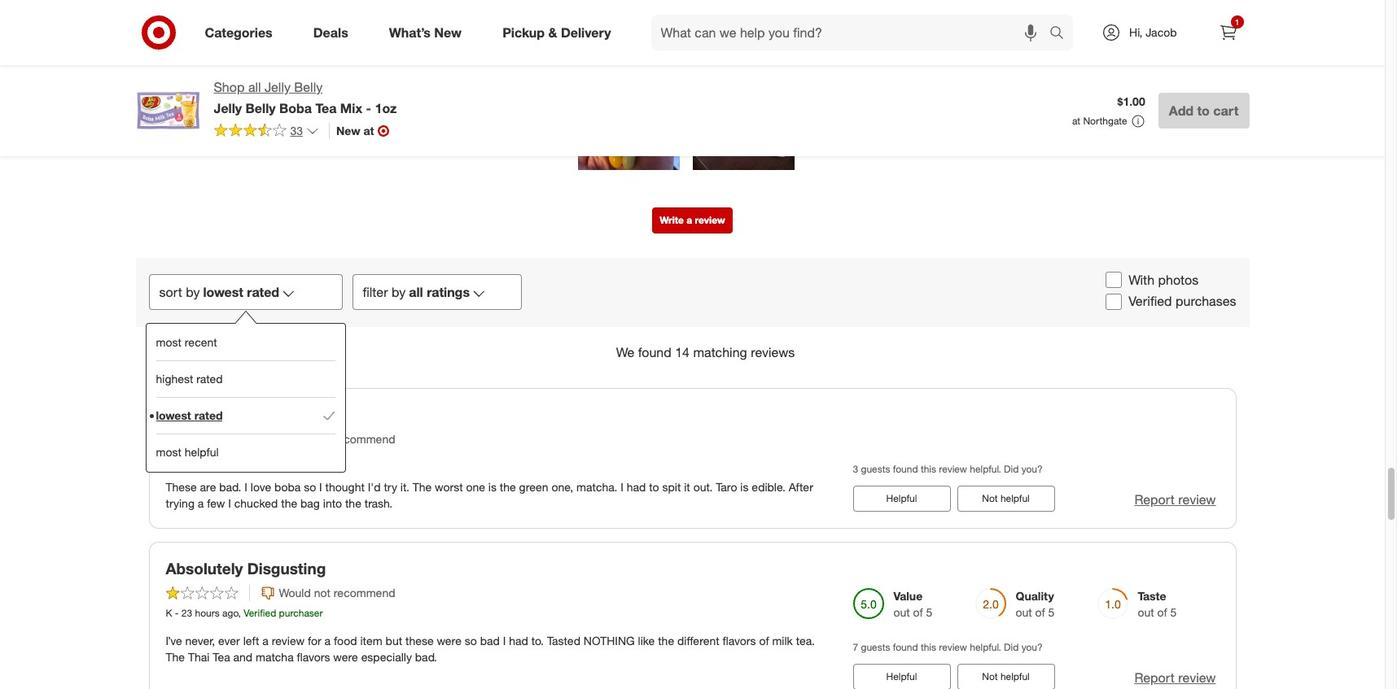 Task type: describe. For each thing, give the bounding box(es) containing it.
deals link
[[299, 15, 369, 50]]

these are bad. i love boba so i thought i'd try it. the worst one is the green one, matcha. i had to spit it out. taro is edible. after trying a few i chucked the bag into the trash.
[[166, 480, 813, 511]]

filter by all ratings
[[363, 285, 470, 301]]

most recent
[[156, 335, 217, 349]]

would for nothing like boba.
[[279, 432, 311, 446]]

0 vertical spatial new
[[434, 24, 462, 40]]

categories
[[205, 24, 273, 40]]

a right for
[[325, 634, 331, 648]]

0 horizontal spatial at
[[364, 124, 374, 137]]

i right matcha.
[[621, 480, 624, 494]]

5 for quality out of 5
[[1048, 606, 1055, 619]]

i'd
[[368, 480, 381, 494]]

7 guests found this review helpful. did you?
[[853, 641, 1043, 654]]

found for out of 5
[[893, 641, 918, 654]]

pickup & delivery link
[[489, 15, 631, 50]]

taste out of 5
[[1138, 589, 1177, 619]]

you? for out of 5
[[1022, 641, 1043, 654]]

add to cart button
[[1158, 93, 1249, 129]]

most for most recent
[[156, 335, 181, 349]]

to inside these are bad. i love boba so i thought i'd try it. the worst one is the green one, matcha. i had to spit it out. taro is edible. after trying a few i chucked the bag into the trash.
[[649, 480, 659, 494]]

i up bag
[[319, 480, 322, 494]]

had inside i've never, ever left a review for a food item but these were so bad i had to. tasted nothing like the different flavors of milk tea. the thai tea and matcha flavors were especially bad.
[[509, 634, 528, 648]]

shop
[[214, 79, 245, 95]]

with
[[1129, 272, 1155, 288]]

northgate
[[1083, 115, 1127, 127]]

of inside i've never, ever left a review for a food item but these were so bad i had to. tasted nothing like the different flavors of milk tea. the thai tea and matcha flavors were especially bad.
[[759, 634, 769, 648]]

search button
[[1042, 15, 1081, 54]]

at northgate
[[1072, 115, 1127, 127]]

0 horizontal spatial were
[[333, 650, 358, 664]]

to inside button
[[1197, 103, 1210, 119]]

did for would not recommend
[[1004, 463, 1019, 475]]

to.
[[531, 634, 544, 648]]

5 for value out of 5
[[926, 606, 933, 619]]

matcha
[[256, 650, 294, 664]]

1 is from the left
[[488, 480, 497, 494]]

Verified purchases checkbox
[[1106, 294, 1122, 310]]

value
[[894, 589, 923, 603]]

highest rated link
[[156, 361, 335, 398]]

highest rated
[[156, 372, 223, 386]]

for
[[308, 634, 321, 648]]

helpful for out of 5
[[886, 671, 917, 683]]

tasted
[[547, 634, 581, 648]]

tea inside i've never, ever left a review for a food item but these were so bad i had to. tasted nothing like the different flavors of milk tea. the thai tea and matcha flavors were especially bad.
[[213, 650, 230, 664]]

report review for would not recommend
[[1135, 492, 1216, 508]]

bad. inside these are bad. i love boba so i thought i'd try it. the worst one is the green one, matcha. i had to spit it out. taro is edible. after trying a few i chucked the bag into the trash.
[[219, 480, 241, 494]]

different
[[677, 634, 720, 648]]

report review for out of 5
[[1135, 670, 1216, 686]]

1 vertical spatial verified
[[244, 607, 276, 619]]

33
[[290, 124, 303, 137]]

so inside i've never, ever left a review for a food item but these were so bad i had to. tasted nothing like the different flavors of milk tea. the thai tea and matcha flavors were especially bad.
[[465, 634, 477, 648]]

jacob
[[1146, 25, 1177, 39]]

absolutely disgusting
[[166, 559, 326, 578]]

guests for would not recommend
[[861, 463, 890, 475]]

pickup
[[503, 24, 545, 40]]

most for most helpful
[[156, 446, 181, 460]]

0 vertical spatial helpful
[[185, 446, 219, 460]]

3
[[853, 463, 858, 475]]

photos
[[1158, 272, 1199, 288]]

0 horizontal spatial new
[[336, 124, 360, 137]]

not for would not recommend
[[982, 493, 998, 505]]

and
[[233, 650, 253, 664]]

edible.
[[752, 480, 786, 494]]

nothing
[[166, 406, 224, 424]]

it
[[684, 480, 690, 494]]

delivery
[[561, 24, 611, 40]]

tea inside shop all jelly belly jelly belly boba tea mix - 1oz
[[316, 100, 337, 116]]

1 vertical spatial all
[[409, 285, 423, 301]]

cart
[[1213, 103, 1239, 119]]

0 vertical spatial lowest
[[203, 285, 243, 301]]

18
[[190, 453, 201, 466]]

would not recommend for absolutely disgusting
[[279, 586, 395, 600]]

nothing
[[584, 634, 635, 648]]

images
[[695, 29, 748, 48]]

,
[[238, 607, 241, 619]]

shop all jelly belly jelly belly boba tea mix - 1oz
[[214, 79, 397, 116]]

spit
[[662, 480, 681, 494]]

not helpful button for would not recommend
[[957, 486, 1055, 512]]

tea.
[[796, 634, 815, 648]]

write
[[660, 214, 684, 226]]

thai
[[188, 650, 210, 664]]

disgusting
[[247, 559, 326, 578]]

review inside i've never, ever left a review for a food item but these were so bad i had to. tasted nothing like the different flavors of milk tea. the thai tea and matcha flavors were especially bad.
[[272, 634, 305, 648]]

nothing like boba.
[[166, 406, 299, 424]]

out for taste out of 5
[[1138, 606, 1154, 619]]

the down the boba
[[281, 497, 297, 511]]

not helpful button for out of 5
[[957, 664, 1055, 690]]

most recent link
[[156, 324, 335, 361]]

helpful for would not recommend
[[886, 493, 917, 505]]

i've never, ever left a review for a food item but these were so bad i had to. tasted nothing like the different flavors of milk tea. the thai tea and matcha flavors were especially bad.
[[166, 634, 815, 664]]

ever
[[218, 634, 240, 648]]

boba
[[274, 480, 301, 494]]

i right few
[[228, 497, 231, 511]]

&
[[548, 24, 557, 40]]

filter
[[363, 285, 388, 301]]

most helpful
[[156, 446, 219, 460]]

1 horizontal spatial jelly
[[265, 79, 291, 95]]

of for taste
[[1158, 606, 1167, 619]]

thought
[[325, 480, 365, 494]]

0 vertical spatial found
[[638, 345, 672, 361]]

helpful for out of 5
[[1001, 671, 1030, 683]]

mix
[[340, 100, 362, 116]]

a inside button
[[687, 214, 692, 226]]

0 horizontal spatial jelly
[[214, 100, 242, 116]]

kim
[[166, 453, 181, 466]]

1 horizontal spatial verified
[[1129, 293, 1172, 310]]

purchases
[[1176, 293, 1236, 310]]

hi, jacob
[[1129, 25, 1177, 39]]

1 horizontal spatial belly
[[294, 79, 323, 95]]

what's new
[[389, 24, 462, 40]]

it.
[[400, 480, 409, 494]]

report review button for out of 5
[[1135, 669, 1216, 688]]

0 horizontal spatial like
[[228, 406, 253, 424]]

report review button for would not recommend
[[1135, 491, 1216, 510]]

would for absolutely disgusting
[[279, 586, 311, 600]]

ratings
[[427, 285, 470, 301]]

k - 23 hours ago , verified purchaser
[[166, 607, 323, 619]]

not for absolutely disgusting
[[314, 586, 331, 600]]

but
[[386, 634, 402, 648]]

i left love
[[244, 480, 247, 494]]

not helpful for would not recommend
[[982, 493, 1030, 505]]

trash.
[[365, 497, 393, 511]]

helpful button for out of 5
[[853, 664, 951, 690]]

not helpful for out of 5
[[982, 671, 1030, 683]]

0 horizontal spatial belly
[[246, 100, 276, 116]]

a right left
[[262, 634, 269, 648]]



Task type: vqa. For each thing, say whether or not it's contained in the screenshot.
$19.99 the bottle
no



Task type: locate. For each thing, give the bounding box(es) containing it.
to left the spit
[[649, 480, 659, 494]]

ago for 23
[[222, 607, 238, 619]]

matcha.
[[577, 480, 617, 494]]

hi,
[[1129, 25, 1143, 39]]

a right write
[[687, 214, 692, 226]]

- left the 18
[[184, 453, 188, 466]]

- left 1oz
[[366, 100, 371, 116]]

5 inside 'taste out of 5'
[[1171, 606, 1177, 619]]

are
[[200, 480, 216, 494]]

- right k
[[175, 607, 179, 619]]

1 vertical spatial you?
[[1022, 641, 1043, 654]]

1 horizontal spatial lowest
[[203, 285, 243, 301]]

2 not helpful from the top
[[982, 671, 1030, 683]]

most
[[156, 335, 181, 349], [156, 446, 181, 460]]

1 you? from the top
[[1022, 463, 1043, 475]]

2 is from the left
[[740, 480, 749, 494]]

left
[[243, 634, 259, 648]]

0 horizontal spatial lowest
[[156, 409, 191, 423]]

guest review image 1 of 2, zoom in image
[[578, 68, 679, 170]]

one,
[[552, 480, 573, 494]]

reviews
[[751, 345, 795, 361]]

ago right the 18
[[231, 453, 247, 466]]

belly up boba
[[294, 79, 323, 95]]

1 vertical spatial so
[[465, 634, 477, 648]]

1 vertical spatial would not recommend
[[279, 586, 395, 600]]

5 for taste out of 5
[[1171, 606, 1177, 619]]

new right what's
[[434, 24, 462, 40]]

taste
[[1138, 589, 1166, 603]]

0 vertical spatial recommend
[[334, 432, 395, 446]]

0 vertical spatial jelly
[[265, 79, 291, 95]]

1 helpful from the top
[[886, 493, 917, 505]]

2 would not recommend from the top
[[279, 586, 395, 600]]

helpful down 3 guests found this review helpful. did you?
[[1001, 493, 1030, 505]]

rated down highest rated
[[194, 409, 223, 423]]

2 vertical spatial -
[[175, 607, 179, 619]]

1 this from the top
[[921, 463, 936, 475]]

value out of 5
[[894, 589, 933, 619]]

write a review button
[[652, 207, 733, 233]]

1 vertical spatial rated
[[196, 372, 223, 386]]

not for out of 5
[[982, 671, 998, 683]]

1 vertical spatial the
[[166, 650, 185, 664]]

0 vertical spatial the
[[413, 480, 432, 494]]

to right "add"
[[1197, 103, 1210, 119]]

hours for 23
[[195, 607, 220, 619]]

1 vertical spatial to
[[649, 480, 659, 494]]

were right these
[[437, 634, 462, 648]]

0 vertical spatial ago
[[231, 453, 247, 466]]

flavors
[[723, 634, 756, 648], [297, 650, 330, 664]]

1 vertical spatial not helpful button
[[957, 664, 1055, 690]]

helpful button down 3 guests found this review helpful. did you?
[[853, 486, 951, 512]]

highest
[[156, 372, 193, 386]]

out down value
[[894, 606, 910, 619]]

1 horizontal spatial the
[[413, 480, 432, 494]]

at left northgate
[[1072, 115, 1081, 127]]

2 not helpful button from the top
[[957, 664, 1055, 690]]

so left "bad"
[[465, 634, 477, 648]]

lowest rated link
[[156, 398, 335, 434]]

would up the purchaser
[[279, 586, 311, 600]]

of left milk
[[759, 634, 769, 648]]

1 vertical spatial flavors
[[297, 650, 330, 664]]

1 horizontal spatial to
[[1197, 103, 1210, 119]]

bad. down these
[[415, 650, 437, 664]]

1 vertical spatial helpful
[[1001, 493, 1030, 505]]

1 would from the top
[[279, 432, 311, 446]]

1 vertical spatial guests
[[861, 641, 890, 654]]

belly up the 33 link
[[246, 100, 276, 116]]

review
[[637, 29, 690, 48]]

quality out of 5
[[1016, 589, 1055, 619]]

item
[[360, 634, 382, 648]]

0 vertical spatial you?
[[1022, 463, 1043, 475]]

0 horizontal spatial verified
[[244, 607, 276, 619]]

0 horizontal spatial by
[[186, 285, 200, 301]]

1 vertical spatial lowest
[[156, 409, 191, 423]]

out inside 'taste out of 5'
[[1138, 606, 1154, 619]]

0 vertical spatial helpful button
[[853, 486, 951, 512]]

few
[[207, 497, 225, 511]]

recommend up i'd
[[334, 432, 395, 446]]

0 vertical spatial belly
[[294, 79, 323, 95]]

what's new link
[[375, 15, 482, 50]]

0 vertical spatial not helpful
[[982, 493, 1030, 505]]

a left few
[[198, 497, 204, 511]]

this down value out of 5
[[921, 641, 936, 654]]

2 helpful. from the top
[[970, 641, 1001, 654]]

1 horizontal spatial out
[[1016, 606, 1032, 619]]

kim - 18 hours ago
[[166, 453, 247, 466]]

not helpful
[[982, 493, 1030, 505], [982, 671, 1030, 683]]

2 5 from the left
[[1048, 606, 1055, 619]]

3 5 from the left
[[1171, 606, 1177, 619]]

1 horizontal spatial tea
[[316, 100, 337, 116]]

guests for out of 5
[[861, 641, 890, 654]]

not up the purchaser
[[314, 586, 331, 600]]

0 horizontal spatial bad.
[[219, 480, 241, 494]]

0 vertical spatial not helpful button
[[957, 486, 1055, 512]]

0 vertical spatial all
[[248, 79, 261, 95]]

hours for 18
[[204, 453, 229, 466]]

$1.00
[[1118, 95, 1145, 108]]

1 by from the left
[[186, 285, 200, 301]]

ago up 'ever'
[[222, 607, 238, 619]]

verified
[[1129, 293, 1172, 310], [244, 607, 276, 619]]

out inside value out of 5
[[894, 606, 910, 619]]

0 horizontal spatial to
[[649, 480, 659, 494]]

not up thought
[[314, 432, 331, 446]]

search
[[1042, 26, 1081, 42]]

not down 3 guests found this review helpful. did you?
[[982, 493, 998, 505]]

2 this from the top
[[921, 641, 936, 654]]

of down taste
[[1158, 606, 1167, 619]]

most left the 18
[[156, 446, 181, 460]]

flavors down for
[[297, 650, 330, 664]]

so up bag
[[304, 480, 316, 494]]

0 vertical spatial most
[[156, 335, 181, 349]]

2 you? from the top
[[1022, 641, 1043, 654]]

helpful down 7 guests found this review helpful. did you? at the right of the page
[[1001, 671, 1030, 683]]

belly
[[294, 79, 323, 95], [246, 100, 276, 116]]

boba
[[279, 100, 312, 116]]

had left the spit
[[627, 480, 646, 494]]

2 helpful from the top
[[886, 671, 917, 683]]

you? for would not recommend
[[1022, 463, 1043, 475]]

2 report from the top
[[1135, 670, 1175, 686]]

would down boba.
[[279, 432, 311, 446]]

ago
[[231, 453, 247, 466], [222, 607, 238, 619]]

add to cart
[[1169, 103, 1239, 119]]

- for k - 23 hours ago , verified purchaser
[[175, 607, 179, 619]]

1 vertical spatial not helpful
[[982, 671, 1030, 683]]

0 vertical spatial were
[[437, 634, 462, 648]]

rated for highest rated
[[196, 372, 223, 386]]

1 helpful. from the top
[[970, 463, 1001, 475]]

like inside i've never, ever left a review for a food item but these were so bad i had to. tasted nothing like the different flavors of milk tea. the thai tea and matcha flavors were especially bad.
[[638, 634, 655, 648]]

out inside quality out of 5
[[1016, 606, 1032, 619]]

the down i've
[[166, 650, 185, 664]]

0 horizontal spatial all
[[248, 79, 261, 95]]

all
[[248, 79, 261, 95], [409, 285, 423, 301]]

sort by lowest rated
[[159, 285, 279, 301]]

1 vertical spatial had
[[509, 634, 528, 648]]

would
[[279, 432, 311, 446], [279, 586, 311, 600]]

absolutely
[[166, 559, 243, 578]]

out.
[[693, 480, 713, 494]]

found for would not recommend
[[893, 463, 918, 475]]

were down food
[[333, 650, 358, 664]]

the inside i've never, ever left a review for a food item but these were so bad i had to. tasted nothing like the different flavors of milk tea. the thai tea and matcha flavors were especially bad.
[[166, 650, 185, 664]]

helpful. for out of 5
[[970, 641, 1001, 654]]

1 vertical spatial not
[[314, 586, 331, 600]]

of
[[913, 606, 923, 619], [1035, 606, 1045, 619], [1158, 606, 1167, 619], [759, 634, 769, 648]]

trying
[[166, 497, 195, 511]]

14
[[675, 345, 690, 361]]

5 inside quality out of 5
[[1048, 606, 1055, 619]]

lowest down highest
[[156, 409, 191, 423]]

2 by from the left
[[392, 285, 406, 301]]

found left 14
[[638, 345, 672, 361]]

the inside i've never, ever left a review for a food item but these were so bad i had to. tasted nothing like the different flavors of milk tea. the thai tea and matcha flavors were especially bad.
[[658, 634, 674, 648]]

of inside value out of 5
[[913, 606, 923, 619]]

tea
[[316, 100, 337, 116], [213, 650, 230, 664]]

had inside these are bad. i love boba so i thought i'd try it. the worst one is the green one, matcha. i had to spit it out. taro is edible. after trying a few i chucked the bag into the trash.
[[627, 480, 646, 494]]

helpful
[[185, 446, 219, 460], [1001, 493, 1030, 505], [1001, 671, 1030, 683]]

0 vertical spatial helpful.
[[970, 463, 1001, 475]]

recommend up item
[[334, 586, 395, 600]]

love
[[251, 480, 271, 494]]

found right 3
[[893, 463, 918, 475]]

did
[[1004, 463, 1019, 475], [1004, 641, 1019, 654]]

these
[[166, 480, 197, 494]]

recent
[[185, 335, 217, 349]]

2 recommend from the top
[[334, 586, 395, 600]]

this right 3
[[921, 463, 936, 475]]

so
[[304, 480, 316, 494], [465, 634, 477, 648]]

1 not helpful from the top
[[982, 493, 1030, 505]]

i've
[[166, 634, 182, 648]]

1 vertical spatial this
[[921, 641, 936, 654]]

helpful down 7 guests found this review helpful. did you? at the right of the page
[[886, 671, 917, 683]]

helpful button down 7 guests found this review helpful. did you? at the right of the page
[[853, 664, 951, 690]]

new down mix
[[336, 124, 360, 137]]

review images
[[637, 29, 748, 48]]

most left recent
[[156, 335, 181, 349]]

not down 7 guests found this review helpful. did you? at the right of the page
[[982, 671, 998, 683]]

3 guests found this review helpful. did you?
[[853, 463, 1043, 475]]

most inside most helpful link
[[156, 446, 181, 460]]

2 guests from the top
[[861, 641, 890, 654]]

by for sort by
[[186, 285, 200, 301]]

2 horizontal spatial 5
[[1171, 606, 1177, 619]]

image of jelly belly boba tea mix - 1oz image
[[136, 78, 201, 143]]

all inside shop all jelly belly jelly belly boba tea mix - 1oz
[[248, 79, 261, 95]]

2 not from the top
[[314, 586, 331, 600]]

hours right 23 at bottom
[[195, 607, 220, 619]]

not helpful down 7 guests found this review helpful. did you? at the right of the page
[[982, 671, 1030, 683]]

1 horizontal spatial so
[[465, 634, 477, 648]]

at down shop all jelly belly jelly belly boba tea mix - 1oz
[[364, 124, 374, 137]]

1 vertical spatial would
[[279, 586, 311, 600]]

the
[[500, 480, 516, 494], [281, 497, 297, 511], [345, 497, 361, 511], [658, 634, 674, 648]]

0 horizontal spatial -
[[175, 607, 179, 619]]

1 horizontal spatial is
[[740, 480, 749, 494]]

this for would not recommend
[[921, 463, 936, 475]]

bag
[[300, 497, 320, 511]]

lowest right sort
[[203, 285, 243, 301]]

0 vertical spatial hours
[[204, 453, 229, 466]]

0 horizontal spatial 5
[[926, 606, 933, 619]]

1 guests from the top
[[861, 463, 890, 475]]

by right sort
[[186, 285, 200, 301]]

ago for 18
[[231, 453, 247, 466]]

1 5 from the left
[[926, 606, 933, 619]]

3 out from the left
[[1138, 606, 1154, 619]]

2 vertical spatial helpful
[[1001, 671, 1030, 683]]

5 inside value out of 5
[[926, 606, 933, 619]]

1 vertical spatial report
[[1135, 670, 1175, 686]]

0 vertical spatial like
[[228, 406, 253, 424]]

1 report from the top
[[1135, 492, 1175, 508]]

2 did from the top
[[1004, 641, 1019, 654]]

hours right the 18
[[204, 453, 229, 466]]

quality
[[1016, 589, 1054, 603]]

bad.
[[219, 480, 241, 494], [415, 650, 437, 664]]

we found 14 matching reviews
[[616, 345, 795, 361]]

0 vertical spatial rated
[[247, 285, 279, 301]]

out down the quality
[[1016, 606, 1032, 619]]

verified right ,
[[244, 607, 276, 619]]

1 horizontal spatial all
[[409, 285, 423, 301]]

all left ratings
[[409, 285, 423, 301]]

helpful down 3 guests found this review helpful. did you?
[[886, 493, 917, 505]]

the
[[413, 480, 432, 494], [166, 650, 185, 664]]

this for out of 5
[[921, 641, 936, 654]]

out down taste
[[1138, 606, 1154, 619]]

review inside button
[[695, 214, 725, 226]]

0 horizontal spatial so
[[304, 480, 316, 494]]

never,
[[185, 634, 215, 648]]

1 did from the top
[[1004, 463, 1019, 475]]

of inside quality out of 5
[[1035, 606, 1045, 619]]

not
[[314, 432, 331, 446], [314, 586, 331, 600]]

is right one
[[488, 480, 497, 494]]

rated inside "link"
[[196, 372, 223, 386]]

not helpful button down 7 guests found this review helpful. did you? at the right of the page
[[957, 664, 1055, 690]]

not helpful button down 3 guests found this review helpful. did you?
[[957, 486, 1055, 512]]

the left different
[[658, 634, 674, 648]]

report for out of 5
[[1135, 670, 1175, 686]]

out
[[894, 606, 910, 619], [1016, 606, 1032, 619], [1138, 606, 1154, 619]]

would not recommend up the purchaser
[[279, 586, 395, 600]]

all right shop
[[248, 79, 261, 95]]

0 vertical spatial would not recommend
[[279, 432, 395, 446]]

rated up most recent link at the left
[[247, 285, 279, 301]]

1 not helpful button from the top
[[957, 486, 1055, 512]]

boba.
[[257, 406, 299, 424]]

0 vertical spatial so
[[304, 480, 316, 494]]

0 vertical spatial guests
[[861, 463, 890, 475]]

helpful button for would not recommend
[[853, 486, 951, 512]]

by right filter
[[392, 285, 406, 301]]

report for would not recommend
[[1135, 492, 1175, 508]]

0 vertical spatial tea
[[316, 100, 337, 116]]

of down the quality
[[1035, 606, 1045, 619]]

0 vertical spatial report
[[1135, 492, 1175, 508]]

0 horizontal spatial flavors
[[297, 650, 330, 664]]

what's
[[389, 24, 431, 40]]

taro
[[716, 480, 737, 494]]

1 not from the top
[[314, 432, 331, 446]]

i right "bad"
[[503, 634, 506, 648]]

bad. inside i've never, ever left a review for a food item but these were so bad i had to. tasted nothing like the different flavors of milk tea. the thai tea and matcha flavors were especially bad.
[[415, 650, 437, 664]]

these
[[405, 634, 434, 648]]

What can we help you find? suggestions appear below search field
[[651, 15, 1054, 50]]

2 horizontal spatial -
[[366, 100, 371, 116]]

especially
[[361, 650, 412, 664]]

1 report review button from the top
[[1135, 491, 1216, 510]]

1 horizontal spatial bad.
[[415, 650, 437, 664]]

1 out from the left
[[894, 606, 910, 619]]

out for quality out of 5
[[1016, 606, 1032, 619]]

would not recommend up thought
[[279, 432, 395, 446]]

0 vertical spatial not
[[982, 493, 998, 505]]

verified down with
[[1129, 293, 1172, 310]]

guests right 3
[[861, 463, 890, 475]]

With photos checkbox
[[1106, 272, 1122, 288]]

1 vertical spatial helpful button
[[853, 664, 951, 690]]

i inside i've never, ever left a review for a food item but these were so bad i had to. tasted nothing like the different flavors of milk tea. the thai tea and matcha flavors were especially bad.
[[503, 634, 506, 648]]

tea left mix
[[316, 100, 337, 116]]

recommend for nothing like boba.
[[334, 432, 395, 446]]

1 vertical spatial found
[[893, 463, 918, 475]]

of inside 'taste out of 5'
[[1158, 606, 1167, 619]]

did for out of 5
[[1004, 641, 1019, 654]]

deals
[[313, 24, 348, 40]]

1 vertical spatial helpful.
[[970, 641, 1001, 654]]

report review button
[[1135, 491, 1216, 510], [1135, 669, 1216, 688]]

2 helpful button from the top
[[853, 664, 951, 690]]

rated for lowest rated
[[194, 409, 223, 423]]

2 out from the left
[[1016, 606, 1032, 619]]

2 not from the top
[[982, 671, 998, 683]]

- inside shop all jelly belly jelly belly boba tea mix - 1oz
[[366, 100, 371, 116]]

the left green
[[500, 480, 516, 494]]

the inside these are bad. i love boba so i thought i'd try it. the worst one is the green one, matcha. i had to spit it out. taro is edible. after trying a few i chucked the bag into the trash.
[[413, 480, 432, 494]]

0 vertical spatial not
[[314, 432, 331, 446]]

a inside these are bad. i love boba so i thought i'd try it. the worst one is the green one, matcha. i had to spit it out. taro is edible. after trying a few i chucked the bag into the trash.
[[198, 497, 204, 511]]

the down thought
[[345, 497, 361, 511]]

the right 'it.'
[[413, 480, 432, 494]]

guests right 7 in the right bottom of the page
[[861, 641, 890, 654]]

bad. up few
[[219, 480, 241, 494]]

0 vertical spatial would
[[279, 432, 311, 446]]

not helpful down 3 guests found this review helpful. did you?
[[982, 493, 1030, 505]]

0 horizontal spatial tea
[[213, 650, 230, 664]]

1 vertical spatial new
[[336, 124, 360, 137]]

food
[[334, 634, 357, 648]]

into
[[323, 497, 342, 511]]

we
[[616, 345, 634, 361]]

-
[[366, 100, 371, 116], [184, 453, 188, 466], [175, 607, 179, 619]]

7
[[853, 641, 858, 654]]

1
[[1235, 17, 1239, 27]]

2 report review from the top
[[1135, 670, 1216, 686]]

helpful for would not recommend
[[1001, 493, 1030, 505]]

0 vertical spatial flavors
[[723, 634, 756, 648]]

like down highest rated "link"
[[228, 406, 253, 424]]

- for kim - 18 hours ago
[[184, 453, 188, 466]]

0 vertical spatial report review
[[1135, 492, 1216, 508]]

0 vertical spatial had
[[627, 480, 646, 494]]

of down value
[[913, 606, 923, 619]]

try
[[384, 480, 397, 494]]

like right nothing
[[638, 634, 655, 648]]

by for filter by
[[392, 285, 406, 301]]

out for value out of 5
[[894, 606, 910, 619]]

0 horizontal spatial the
[[166, 650, 185, 664]]

1 vertical spatial jelly
[[214, 100, 242, 116]]

helpful. for would not recommend
[[970, 463, 1001, 475]]

found down value out of 5
[[893, 641, 918, 654]]

1 horizontal spatial flavors
[[723, 634, 756, 648]]

jelly down shop
[[214, 100, 242, 116]]

0 vertical spatial did
[[1004, 463, 1019, 475]]

flavors right different
[[723, 634, 756, 648]]

after
[[789, 480, 813, 494]]

1 most from the top
[[156, 335, 181, 349]]

1 not from the top
[[982, 493, 998, 505]]

1 recommend from the top
[[334, 432, 395, 446]]

jelly up boba
[[265, 79, 291, 95]]

1 vertical spatial helpful
[[886, 671, 917, 683]]

a
[[687, 214, 692, 226], [198, 497, 204, 511], [262, 634, 269, 648], [325, 634, 331, 648]]

new
[[434, 24, 462, 40], [336, 124, 360, 137]]

so inside these are bad. i love boba so i thought i'd try it. the worst one is the green one, matcha. i had to spit it out. taro is edible. after trying a few i chucked the bag into the trash.
[[304, 480, 316, 494]]

2 report review button from the top
[[1135, 669, 1216, 688]]

1 horizontal spatial had
[[627, 480, 646, 494]]

1 vertical spatial hours
[[195, 607, 220, 619]]

2 horizontal spatial out
[[1138, 606, 1154, 619]]

1oz
[[375, 100, 397, 116]]

write a review
[[660, 214, 725, 226]]

guest review image 2 of 2, zoom in image
[[693, 68, 794, 170]]

1 would not recommend from the top
[[279, 432, 395, 446]]

milk
[[772, 634, 793, 648]]

purchaser
[[279, 607, 323, 619]]

1 horizontal spatial at
[[1072, 115, 1081, 127]]

one
[[466, 480, 485, 494]]

of for value
[[913, 606, 923, 619]]

rated right highest
[[196, 372, 223, 386]]

pickup & delivery
[[503, 24, 611, 40]]

1 report review from the top
[[1135, 492, 1216, 508]]

new at
[[336, 124, 374, 137]]

0 vertical spatial report review button
[[1135, 491, 1216, 510]]

2 would from the top
[[279, 586, 311, 600]]

1 horizontal spatial were
[[437, 634, 462, 648]]

would not recommend for nothing like boba.
[[279, 432, 395, 446]]

1 horizontal spatial -
[[184, 453, 188, 466]]

most inside most recent link
[[156, 335, 181, 349]]

helpful right 'kim'
[[185, 446, 219, 460]]

1 helpful button from the top
[[853, 486, 951, 512]]

0 vertical spatial to
[[1197, 103, 1210, 119]]

1 horizontal spatial 5
[[1048, 606, 1055, 619]]

had left to.
[[509, 634, 528, 648]]

recommend for absolutely disgusting
[[334, 586, 395, 600]]

is right taro
[[740, 480, 749, 494]]

1 vertical spatial most
[[156, 446, 181, 460]]

1 vertical spatial -
[[184, 453, 188, 466]]

1 vertical spatial not
[[982, 671, 998, 683]]

1 horizontal spatial like
[[638, 634, 655, 648]]

tea down 'ever'
[[213, 650, 230, 664]]

2 vertical spatial found
[[893, 641, 918, 654]]

not for nothing like boba.
[[314, 432, 331, 446]]

2 most from the top
[[156, 446, 181, 460]]

of for quality
[[1035, 606, 1045, 619]]



